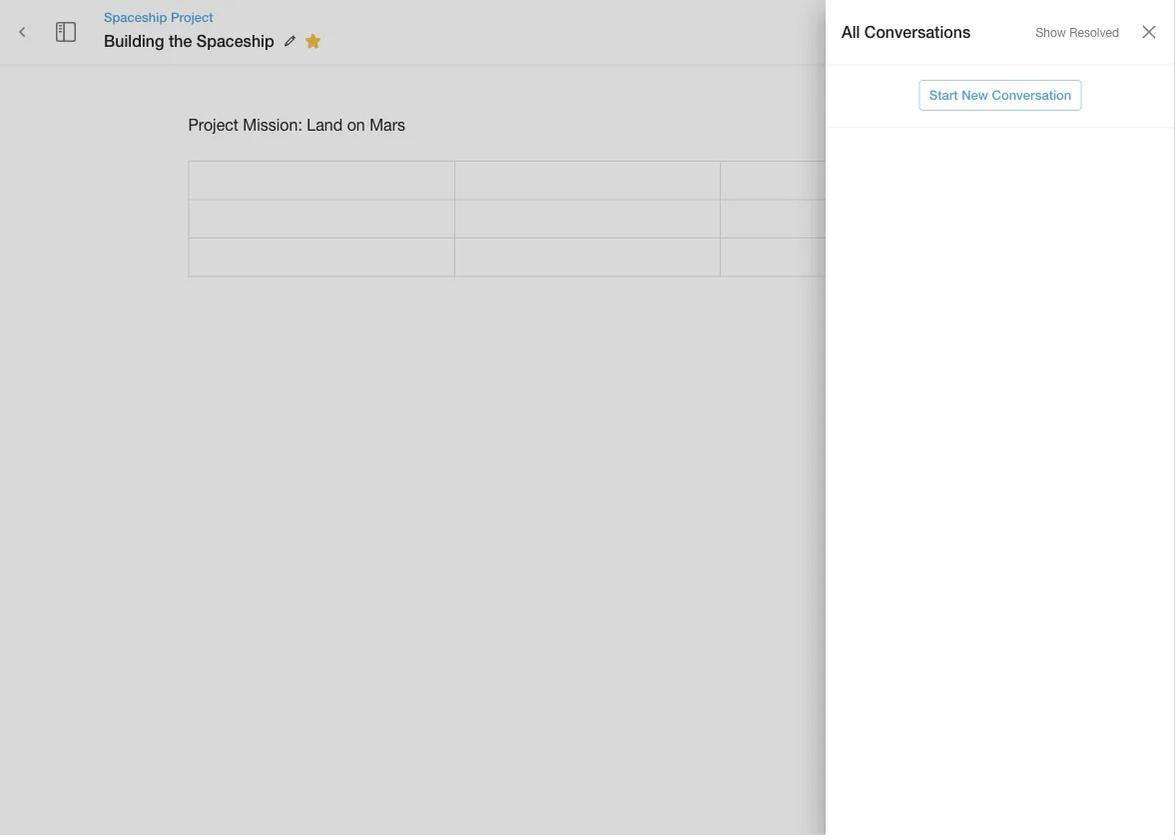 Task type: describe. For each thing, give the bounding box(es) containing it.
1 vertical spatial spaceship
[[197, 31, 274, 50]]

land
[[307, 115, 343, 134]]

more button
[[1088, 17, 1152, 47]]

project mission: land on mars
[[188, 115, 406, 134]]

all conversations
[[842, 22, 971, 41]]

show resolved
[[1036, 26, 1120, 40]]

remove favorite image
[[301, 29, 325, 53]]

all
[[842, 22, 860, 41]]

the
[[169, 31, 192, 50]]

1 vertical spatial project
[[188, 115, 239, 134]]

mars
[[370, 115, 406, 134]]

start new conversation
[[930, 87, 1072, 103]]

start new conversation button
[[920, 80, 1082, 111]]

tb
[[835, 25, 850, 39]]

spaceship project link
[[104, 8, 328, 26]]

tb button
[[824, 13, 862, 51]]

new
[[962, 87, 989, 103]]



Task type: locate. For each thing, give the bounding box(es) containing it.
0 horizontal spatial spaceship
[[104, 9, 167, 24]]

resolved
[[1070, 26, 1120, 40]]

project
[[171, 9, 213, 24], [188, 115, 239, 134]]

more
[[1104, 24, 1135, 40]]

project up building the spaceship
[[171, 9, 213, 24]]

spaceship
[[104, 9, 167, 24], [197, 31, 274, 50]]

mission:
[[243, 115, 303, 134]]

spaceship project
[[104, 9, 213, 24]]

0 vertical spatial project
[[171, 9, 213, 24]]

project left mission: in the left of the page
[[188, 115, 239, 134]]

spaceship up building
[[104, 9, 167, 24]]

spaceship down spaceship project link
[[197, 31, 274, 50]]

0 vertical spatial spaceship
[[104, 9, 167, 24]]

building the spaceship
[[104, 31, 274, 50]]

conversation
[[992, 87, 1072, 103]]

1 horizontal spatial spaceship
[[197, 31, 274, 50]]

show
[[1036, 26, 1067, 40]]

start
[[930, 87, 958, 103]]

conversations
[[865, 22, 971, 41]]

on
[[347, 115, 365, 134]]

building
[[104, 31, 164, 50]]



Task type: vqa. For each thing, say whether or not it's contained in the screenshot.
Building The Spaceship
yes



